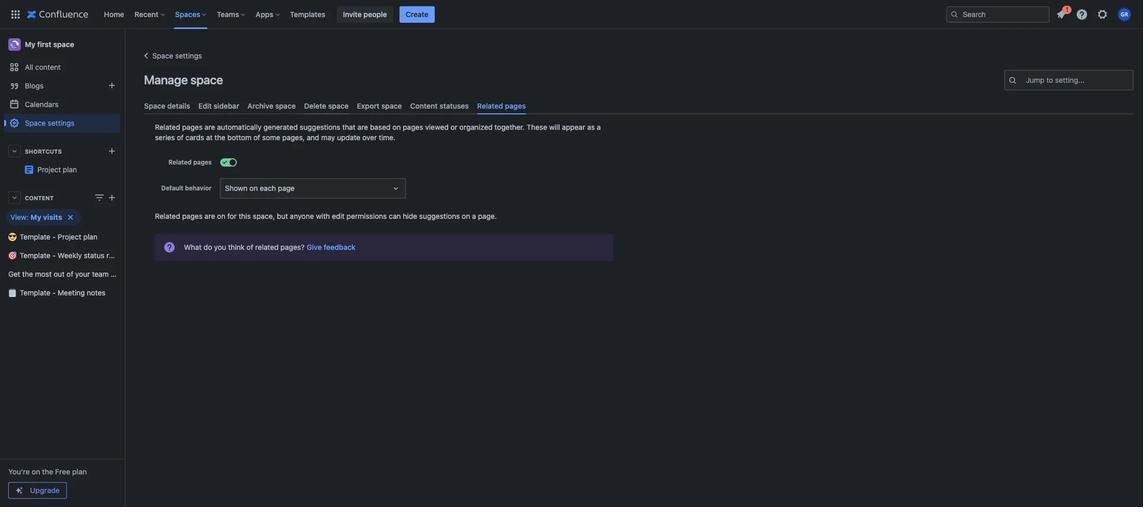 Task type: locate. For each thing, give the bounding box(es) containing it.
upgrade button
[[9, 484, 66, 499]]

hide
[[403, 212, 417, 221]]

1 vertical spatial space settings
[[25, 119, 75, 127]]

related inside "related pages are automatically generated suggestions that are based on pages viewed or organized together. these will appear as a series of cards at the bottom of some pages, and may update over time."
[[155, 123, 180, 132]]

banner
[[0, 0, 1143, 29]]

view: my visits
[[10, 213, 62, 222]]

1 horizontal spatial project plan
[[120, 161, 160, 170]]

1 vertical spatial -
[[52, 251, 56, 260]]

on left page.
[[462, 212, 470, 221]]

weekly
[[58, 251, 82, 260]]

as
[[587, 123, 595, 132]]

suggestions up the and
[[300, 123, 340, 132]]

plan
[[146, 161, 160, 170], [63, 165, 77, 174], [83, 233, 98, 242], [72, 468, 87, 477]]

settings icon image
[[1097, 8, 1109, 20]]

- for weekly
[[52, 251, 56, 260]]

delete space link
[[300, 97, 353, 115]]

template for template - weekly status report
[[20, 251, 50, 260]]

space settings up manage space
[[152, 51, 202, 60]]

0 vertical spatial space settings
[[152, 51, 202, 60]]

calendars
[[25, 100, 59, 109]]

:notepad_spiral: image
[[8, 289, 17, 297]]

clear view image
[[64, 211, 77, 224]]

0 horizontal spatial suggestions
[[300, 123, 340, 132]]

teams
[[217, 10, 239, 18]]

- left meeting
[[52, 289, 56, 297]]

1
[[1066, 5, 1069, 13]]

for
[[227, 212, 237, 221]]

each
[[260, 184, 276, 193]]

suggestions right hide
[[419, 212, 460, 221]]

content up view: my visits
[[25, 195, 54, 201]]

teams button
[[214, 6, 249, 23]]

related pages link
[[473, 97, 530, 115]]

0 vertical spatial a
[[597, 123, 601, 132]]

0 horizontal spatial content
[[25, 195, 54, 201]]

get the most out of your team space link
[[4, 265, 131, 284]]

2 vertical spatial template
[[20, 289, 50, 297]]

free
[[55, 468, 70, 477]]

:notepad_spiral: image
[[8, 289, 17, 297]]

1 horizontal spatial related pages
[[477, 102, 526, 110]]

1 - from the top
[[52, 233, 56, 242]]

default
[[161, 185, 183, 192]]

project plan down the 'series'
[[120, 161, 160, 170]]

template up most at the bottom left of page
[[20, 251, 50, 260]]

template down view: my visits
[[20, 233, 50, 242]]

first
[[37, 40, 51, 49]]

permissions
[[347, 212, 387, 221]]

0 horizontal spatial space settings
[[25, 119, 75, 127]]

most
[[35, 270, 52, 279]]

spaces button
[[172, 6, 211, 23]]

template - project plan image
[[25, 166, 33, 174]]

what
[[184, 243, 202, 252]]

at
[[206, 133, 213, 142]]

of
[[177, 133, 184, 142], [253, 133, 260, 142], [247, 243, 253, 252], [67, 270, 73, 279]]

related pages are automatically generated suggestions that are based on pages viewed or organized together. these will appear as a series of cards at the bottom of some pages, and may update over time.
[[155, 123, 601, 142]]

settings up manage space
[[175, 51, 202, 60]]

upgrade
[[30, 487, 60, 495]]

shown
[[225, 184, 248, 193]]

together.
[[495, 123, 525, 132]]

plan down 'shortcuts' 'dropdown button' at the top of page
[[63, 165, 77, 174]]

will
[[549, 123, 560, 132]]

- for project
[[52, 233, 56, 242]]

add shortcut image
[[106, 145, 118, 158]]

the right at
[[215, 133, 225, 142]]

space right first
[[53, 40, 74, 49]]

0 horizontal spatial space settings link
[[4, 114, 120, 133]]

on left each
[[249, 184, 258, 193]]

1 horizontal spatial space settings link
[[140, 50, 202, 62]]

are up at
[[205, 123, 215, 132]]

do
[[204, 243, 212, 252]]

space down report
[[111, 270, 131, 279]]

my left first
[[25, 40, 35, 49]]

edit
[[198, 102, 212, 110]]

space left details
[[144, 102, 165, 110]]

project plan down 'shortcuts' 'dropdown button' at the top of page
[[37, 165, 77, 174]]

related up the 'series'
[[155, 123, 180, 132]]

1 vertical spatial a
[[472, 212, 476, 221]]

3 template from the top
[[20, 289, 50, 297]]

template - weekly status report
[[20, 251, 127, 260]]

home
[[104, 10, 124, 18]]

2 vertical spatial -
[[52, 289, 56, 297]]

but
[[277, 212, 288, 221]]

of left the some
[[253, 133, 260, 142]]

Search field
[[946, 6, 1050, 23]]

archive
[[248, 102, 273, 110]]

blogs link
[[4, 77, 120, 95]]

a left page.
[[472, 212, 476, 221]]

space,
[[253, 212, 275, 221]]

on left "for"
[[217, 212, 225, 221]]

0 horizontal spatial the
[[22, 270, 33, 279]]

space settings down calendars
[[25, 119, 75, 127]]

people
[[364, 10, 387, 18]]

space for manage space
[[190, 73, 223, 87]]

project
[[120, 161, 144, 170], [37, 165, 61, 174], [58, 233, 81, 242]]

template - project plan
[[20, 233, 98, 242]]

on
[[393, 123, 401, 132], [249, 184, 258, 193], [217, 212, 225, 221], [462, 212, 470, 221], [32, 468, 40, 477]]

3 - from the top
[[52, 289, 56, 297]]

you're
[[8, 468, 30, 477]]

are for for
[[205, 212, 215, 221]]

apps button
[[253, 6, 284, 23]]

1 vertical spatial related pages
[[168, 159, 212, 166]]

0 vertical spatial content
[[410, 102, 438, 110]]

edit sidebar
[[198, 102, 239, 110]]

content for content statuses
[[410, 102, 438, 110]]

project plan link down 'shortcuts' 'dropdown button' at the top of page
[[37, 165, 77, 174]]

status
[[84, 251, 104, 260]]

help icon image
[[1076, 8, 1088, 20]]

:sunglasses: image
[[8, 233, 17, 242], [8, 233, 17, 242]]

shortcuts
[[25, 148, 62, 155]]

are for generated
[[205, 123, 215, 132]]

space right export
[[381, 102, 402, 110]]

your
[[75, 270, 90, 279]]

0 vertical spatial the
[[215, 133, 225, 142]]

suggestions inside "related pages are automatically generated suggestions that are based on pages viewed or organized together. these will appear as a series of cards at the bottom of some pages, and may update over time."
[[300, 123, 340, 132]]

None text field
[[225, 184, 227, 194]]

tab list
[[140, 97, 1138, 115]]

0 vertical spatial -
[[52, 233, 56, 242]]

are
[[205, 123, 215, 132], [358, 123, 368, 132], [205, 212, 215, 221]]

1 horizontal spatial content
[[410, 102, 438, 110]]

space settings link
[[140, 50, 202, 62], [4, 114, 120, 133]]

page.
[[478, 212, 497, 221]]

a
[[597, 123, 601, 132], [472, 212, 476, 221]]

the
[[215, 133, 225, 142], [22, 270, 33, 279], [42, 468, 53, 477]]

template - meeting notes link
[[4, 284, 120, 303]]

of right think
[[247, 243, 253, 252]]

related pages down the cards
[[168, 159, 212, 166]]

template for template - project plan
[[20, 233, 50, 242]]

banner containing home
[[0, 0, 1143, 29]]

space up manage
[[152, 51, 173, 60]]

0 vertical spatial space
[[152, 51, 173, 60]]

of right out
[[67, 270, 73, 279]]

create a page image
[[106, 192, 118, 204]]

- left "weekly"
[[52, 251, 56, 260]]

0 horizontal spatial settings
[[48, 119, 75, 127]]

2 - from the top
[[52, 251, 56, 260]]

on up time.
[[393, 123, 401, 132]]

pages up the cards
[[182, 123, 203, 132]]

:dart: image
[[8, 252, 17, 260], [8, 252, 17, 260]]

content up viewed
[[410, 102, 438, 110]]

0 vertical spatial template
[[20, 233, 50, 242]]

1 vertical spatial template
[[20, 251, 50, 260]]

the left free
[[42, 468, 53, 477]]

plan down the 'series'
[[146, 161, 160, 170]]

bottom
[[227, 133, 251, 142]]

confluence image
[[27, 8, 88, 20], [27, 8, 88, 20]]

jump
[[1026, 76, 1045, 84]]

template
[[20, 233, 50, 242], [20, 251, 50, 260], [20, 289, 50, 297]]

settings down calendars link
[[48, 119, 75, 127]]

space settings link down calendars
[[4, 114, 120, 133]]

project plan
[[120, 161, 160, 170], [37, 165, 77, 174]]

0 horizontal spatial a
[[472, 212, 476, 221]]

1 horizontal spatial suggestions
[[419, 212, 460, 221]]

related pages up together.
[[477, 102, 526, 110]]

content inside dropdown button
[[25, 195, 54, 201]]

space settings link up manage
[[140, 50, 202, 62]]

apps
[[256, 10, 273, 18]]

plan up status
[[83, 233, 98, 242]]

meeting
[[58, 289, 85, 297]]

0 vertical spatial space settings link
[[140, 50, 202, 62]]

0 vertical spatial suggestions
[[300, 123, 340, 132]]

space up 'generated'
[[275, 102, 296, 110]]

are left "for"
[[205, 212, 215, 221]]

related up "default behavior"
[[168, 159, 192, 166]]

create link
[[399, 6, 435, 23]]

visits
[[43, 213, 62, 222]]

2 horizontal spatial the
[[215, 133, 225, 142]]

space right delete
[[328, 102, 349, 110]]

space up edit
[[190, 73, 223, 87]]

cards
[[186, 133, 204, 142]]

or
[[451, 123, 458, 132]]

a right as
[[597, 123, 601, 132]]

pages
[[505, 102, 526, 110], [182, 123, 203, 132], [403, 123, 423, 132], [193, 159, 212, 166], [182, 212, 203, 221]]

1 horizontal spatial a
[[597, 123, 601, 132]]

2 template from the top
[[20, 251, 50, 260]]

of left the cards
[[177, 133, 184, 142]]

- down 'visits'
[[52, 233, 56, 242]]

template down most at the bottom left of page
[[20, 289, 50, 297]]

details
[[167, 102, 190, 110]]

on right you're
[[32, 468, 40, 477]]

my right 'view:' at the top left
[[31, 213, 41, 222]]

premium image
[[15, 487, 23, 495]]

pages down at
[[193, 159, 212, 166]]

1 horizontal spatial space settings
[[152, 51, 202, 60]]

2 vertical spatial the
[[42, 468, 53, 477]]

suggestions
[[300, 123, 340, 132], [419, 212, 460, 221]]

space down calendars
[[25, 119, 46, 127]]

0 vertical spatial settings
[[175, 51, 202, 60]]

time.
[[379, 133, 396, 142]]

the right get
[[22, 270, 33, 279]]

1 template from the top
[[20, 233, 50, 242]]

edit sidebar link
[[194, 97, 243, 115]]

1 vertical spatial content
[[25, 195, 54, 201]]

template - meeting notes
[[20, 289, 105, 297]]

-
[[52, 233, 56, 242], [52, 251, 56, 260], [52, 289, 56, 297]]

1 vertical spatial settings
[[48, 119, 75, 127]]



Task type: vqa. For each thing, say whether or not it's contained in the screenshot.
went
no



Task type: describe. For each thing, give the bounding box(es) containing it.
1 vertical spatial the
[[22, 270, 33, 279]]

all
[[25, 63, 33, 72]]

invite people button
[[337, 6, 393, 23]]

template - weekly status report link
[[4, 247, 127, 265]]

project for project plan link underneath 'shortcuts' 'dropdown button' at the top of page
[[37, 165, 61, 174]]

view:
[[10, 213, 29, 222]]

page
[[278, 184, 295, 193]]

shortcuts button
[[4, 142, 120, 161]]

what do you think of related pages? give feedback
[[184, 243, 356, 252]]

open image
[[390, 183, 402, 195]]

anyone
[[290, 212, 314, 221]]

appear
[[562, 123, 585, 132]]

can
[[389, 212, 401, 221]]

automatically
[[217, 123, 262, 132]]

over
[[362, 133, 377, 142]]

viewed
[[425, 123, 449, 132]]

0 horizontal spatial project plan
[[37, 165, 77, 174]]

edit
[[332, 212, 345, 221]]

sidebar
[[214, 102, 239, 110]]

behavior
[[185, 185, 212, 192]]

space for delete space
[[328, 102, 349, 110]]

1 vertical spatial space
[[144, 102, 165, 110]]

get the most out of your team space
[[8, 270, 131, 279]]

0 vertical spatial my
[[25, 40, 35, 49]]

archive space link
[[243, 97, 300, 115]]

blogs
[[25, 81, 44, 90]]

space for export space
[[381, 102, 402, 110]]

2 vertical spatial space
[[25, 119, 46, 127]]

report
[[106, 251, 127, 260]]

tab list containing space details
[[140, 97, 1138, 115]]

content
[[35, 63, 61, 72]]

on inside "related pages are automatically generated suggestions that are based on pages viewed or organized together. these will appear as a series of cards at the bottom of some pages, and may update over time."
[[393, 123, 401, 132]]

change view image
[[93, 192, 106, 204]]

pages,
[[282, 133, 305, 142]]

give feedback button
[[307, 243, 356, 253]]

settings inside space element
[[48, 119, 75, 127]]

setting...
[[1055, 76, 1085, 84]]

create
[[406, 10, 429, 18]]

templates
[[290, 10, 325, 18]]

export
[[357, 102, 380, 110]]

manage space
[[144, 73, 223, 87]]

notes
[[87, 289, 105, 297]]

- for meeting
[[52, 289, 56, 297]]

series
[[155, 133, 175, 142]]

1 vertical spatial my
[[31, 213, 41, 222]]

delete space
[[304, 102, 349, 110]]

notification icon image
[[1055, 8, 1068, 20]]

pages up together.
[[505, 102, 526, 110]]

related down default
[[155, 212, 180, 221]]

calendars link
[[4, 95, 120, 114]]

that
[[342, 123, 356, 132]]

my first space
[[25, 40, 74, 49]]

to
[[1047, 76, 1053, 84]]

search image
[[950, 10, 959, 18]]

get
[[8, 270, 20, 279]]

with
[[316, 212, 330, 221]]

all content
[[25, 63, 61, 72]]

feedback
[[324, 243, 356, 252]]

project for project plan link on top of change view image
[[120, 161, 144, 170]]

statuses
[[440, 102, 469, 110]]

spaces
[[175, 10, 200, 18]]

on inside space element
[[32, 468, 40, 477]]

invite people
[[343, 10, 387, 18]]

1 vertical spatial suggestions
[[419, 212, 460, 221]]

default behavior
[[161, 185, 212, 192]]

related
[[255, 243, 279, 252]]

pages?
[[281, 243, 305, 252]]

you
[[214, 243, 226, 252]]

plan right free
[[72, 468, 87, 477]]

are up over
[[358, 123, 368, 132]]

space settings inside space element
[[25, 119, 75, 127]]

project plan link up change view image
[[4, 161, 160, 179]]

give
[[307, 243, 322, 252]]

may
[[321, 133, 335, 142]]

of inside space element
[[67, 270, 73, 279]]

generated
[[264, 123, 298, 132]]

Search settings text field
[[1026, 75, 1028, 86]]

content statuses
[[410, 102, 469, 110]]

related up organized
[[477, 102, 503, 110]]

export space link
[[353, 97, 406, 115]]

global element
[[6, 0, 944, 29]]

1 vertical spatial space settings link
[[4, 114, 120, 133]]

a inside "related pages are automatically generated suggestions that are based on pages viewed or organized together. these will appear as a series of cards at the bottom of some pages, and may update over time."
[[597, 123, 601, 132]]

create a blog image
[[106, 79, 118, 92]]

the inside "related pages are automatically generated suggestions that are based on pages viewed or organized together. these will appear as a series of cards at the bottom of some pages, and may update over time."
[[215, 133, 225, 142]]

content for content
[[25, 195, 54, 201]]

space details
[[144, 102, 190, 110]]

home link
[[101, 6, 127, 23]]

space for archive space
[[275, 102, 296, 110]]

1 horizontal spatial settings
[[175, 51, 202, 60]]

manage
[[144, 73, 188, 87]]

these
[[527, 123, 547, 132]]

template for template - meeting notes
[[20, 289, 50, 297]]

related pages are on for this space, but anyone with edit permissions can hide suggestions on a page.
[[155, 212, 497, 221]]

pages down behavior
[[182, 212, 203, 221]]

delete
[[304, 102, 326, 110]]

archive space
[[248, 102, 296, 110]]

recent
[[135, 10, 158, 18]]

templates link
[[287, 6, 329, 23]]

appswitcher icon image
[[9, 8, 22, 20]]

organized
[[459, 123, 493, 132]]

think
[[228, 243, 245, 252]]

1 horizontal spatial the
[[42, 468, 53, 477]]

space element
[[0, 29, 160, 508]]

invite
[[343, 10, 362, 18]]

0 vertical spatial related pages
[[477, 102, 526, 110]]

based
[[370, 123, 391, 132]]

0 horizontal spatial related pages
[[168, 159, 212, 166]]

collapse sidebar image
[[113, 34, 136, 55]]

update
[[337, 133, 360, 142]]

pages left viewed
[[403, 123, 423, 132]]

this
[[239, 212, 251, 221]]

export space
[[357, 102, 402, 110]]



